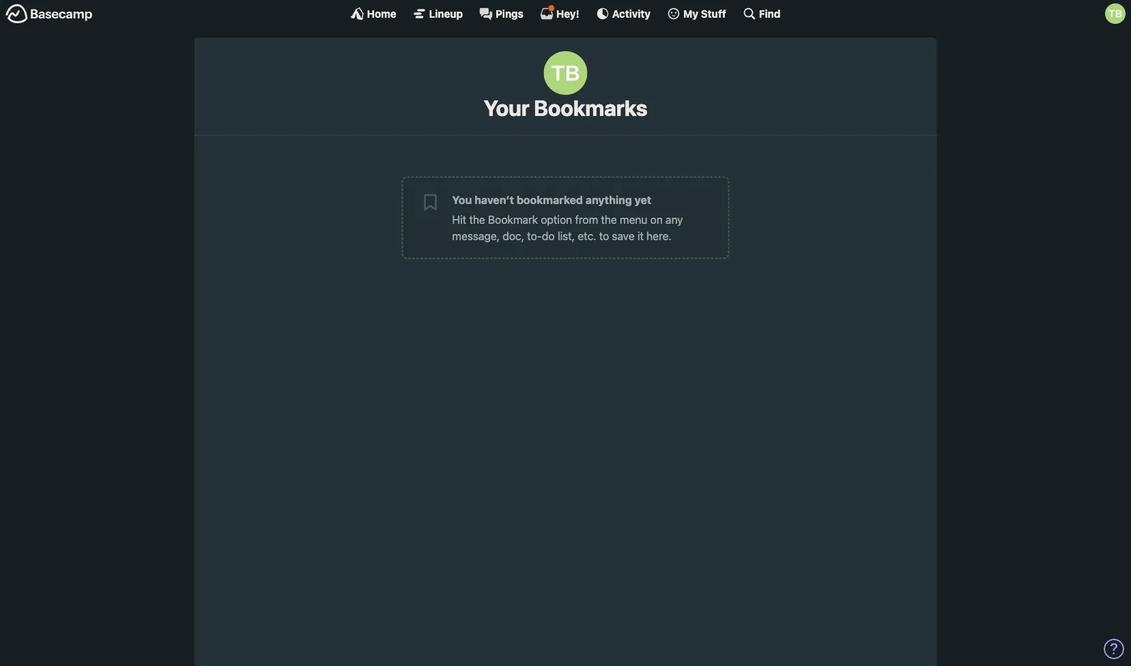 Task type: vqa. For each thing, say whether or not it's contained in the screenshot.
Tim Burton Image
yes



Task type: describe. For each thing, give the bounding box(es) containing it.
save
[[612, 229, 635, 242]]

main element
[[0, 0, 1132, 27]]

home
[[367, 8, 397, 19]]

2 the from the left
[[601, 213, 617, 226]]

anything
[[586, 193, 633, 206]]

it
[[638, 229, 644, 242]]

hey!
[[557, 8, 580, 19]]

yet
[[635, 193, 652, 206]]

activity link
[[596, 7, 651, 20]]

switch accounts image
[[5, 3, 93, 25]]

my stuff button
[[667, 7, 727, 20]]

etc.
[[578, 229, 597, 242]]

stuff
[[701, 8, 727, 19]]

to
[[600, 229, 610, 242]]

1 the from the left
[[470, 213, 486, 226]]

your bookmarks
[[484, 95, 648, 121]]

list,
[[558, 229, 575, 242]]

option
[[541, 213, 573, 226]]

pings
[[496, 8, 524, 19]]

find button
[[743, 7, 781, 20]]

do
[[542, 229, 555, 242]]

my
[[684, 8, 699, 19]]

find
[[760, 8, 781, 19]]

bookmark
[[488, 213, 538, 226]]

my stuff
[[684, 8, 727, 19]]

bookmarks
[[534, 95, 648, 121]]



Task type: locate. For each thing, give the bounding box(es) containing it.
0 horizontal spatial the
[[470, 213, 486, 226]]

activity
[[613, 8, 651, 19]]

haven't
[[475, 193, 514, 206]]

pings button
[[480, 7, 524, 20]]

your
[[484, 95, 530, 121]]

hit
[[453, 213, 467, 226]]

message,
[[453, 229, 500, 242]]

doc,
[[503, 229, 525, 242]]

hey! button
[[540, 5, 580, 20]]

on
[[651, 213, 663, 226]]

here.
[[647, 229, 672, 242]]

bookmarked
[[517, 193, 583, 206]]

lineup
[[429, 8, 463, 19]]

home link
[[351, 7, 397, 20]]

1 horizontal spatial the
[[601, 213, 617, 226]]

you haven't bookmarked anything yet hit the bookmark option from the menu on any message, doc, to-do list, etc. to save it here.
[[453, 193, 684, 242]]

tim burton image
[[544, 51, 588, 95]]

you
[[453, 193, 472, 206]]

to-
[[528, 229, 542, 242]]

from
[[575, 213, 599, 226]]

menu
[[620, 213, 648, 226]]

any
[[666, 213, 684, 226]]

tim burton image
[[1106, 3, 1126, 24]]

the up to
[[601, 213, 617, 226]]

the
[[470, 213, 486, 226], [601, 213, 617, 226]]

lineup link
[[413, 7, 463, 20]]

the up message,
[[470, 213, 486, 226]]



